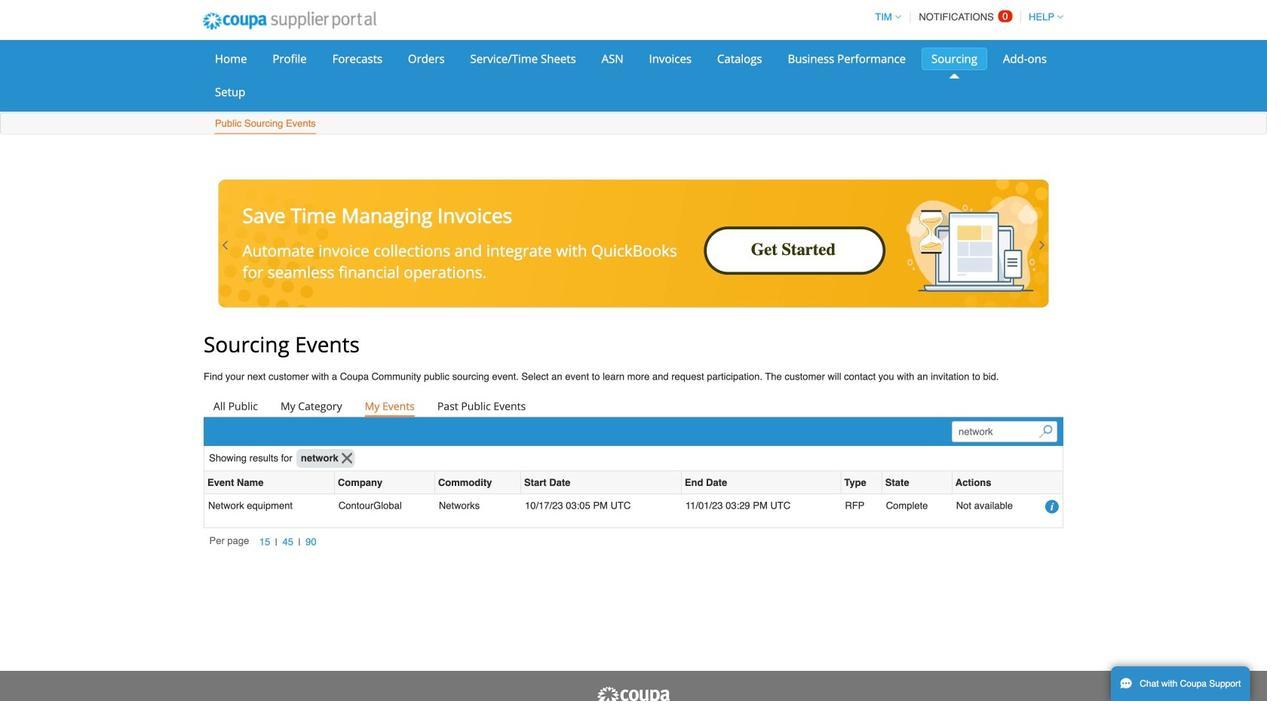 Task type: describe. For each thing, give the bounding box(es) containing it.
actions element
[[953, 471, 1063, 494]]

Search text field
[[953, 421, 1058, 442]]

state element
[[883, 471, 953, 494]]

end date element
[[682, 471, 842, 494]]

start date element
[[522, 471, 682, 494]]

clear filter image
[[342, 453, 353, 464]]

1 vertical spatial coupa supplier portal image
[[596, 686, 672, 701]]

event name element
[[205, 471, 335, 494]]

type element
[[842, 471, 883, 494]]



Task type: locate. For each thing, give the bounding box(es) containing it.
commodity element
[[435, 471, 522, 494]]

0 vertical spatial coupa supplier portal image
[[192, 2, 387, 40]]

navigation
[[209, 534, 322, 551]]

coupa supplier portal image
[[192, 2, 387, 40], [596, 686, 672, 701]]

0 horizontal spatial coupa supplier portal image
[[192, 2, 387, 40]]

tab list
[[204, 396, 1064, 417]]

company element
[[335, 471, 435, 494]]

search image
[[1040, 425, 1053, 439]]

1 horizontal spatial coupa supplier portal image
[[596, 686, 672, 701]]

previous image
[[220, 239, 232, 251]]



Task type: vqa. For each thing, say whether or not it's contained in the screenshot.
create
no



